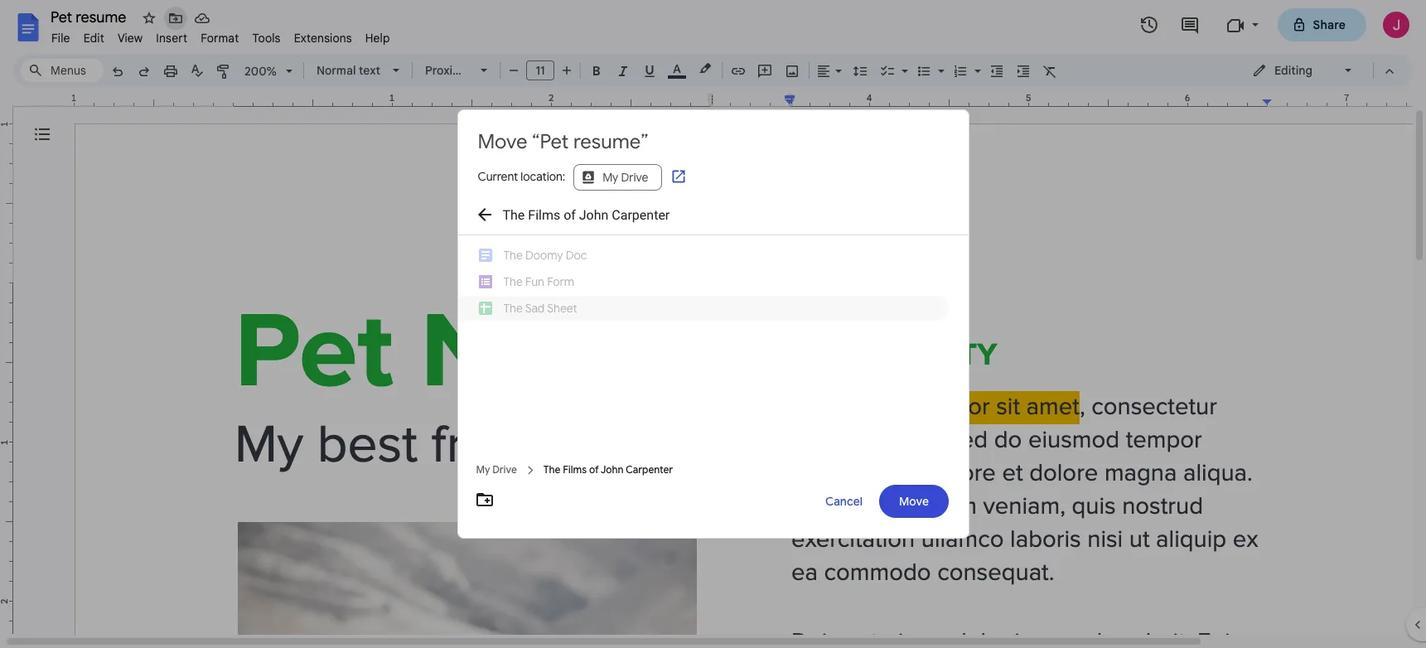 Task type: describe. For each thing, give the bounding box(es) containing it.
left margin image
[[75, 94, 238, 106]]

search the menus (option+/) toolbar
[[20, 55, 103, 86]]

right margin image
[[1263, 94, 1426, 106]]

menu bar inside menu bar "banner"
[[45, 22, 397, 49]]

main toolbar
[[103, 0, 1063, 643]]



Task type: vqa. For each thing, say whether or not it's contained in the screenshot.
Share. Private to only me. image
yes



Task type: locate. For each thing, give the bounding box(es) containing it.
share. private to only me. image
[[1291, 17, 1306, 32]]

menu bar banner
[[0, 0, 1426, 648]]

top margin image
[[0, 124, 12, 288]]

Star checkbox
[[138, 7, 161, 30]]

Rename text field
[[45, 7, 136, 27]]

menu bar
[[45, 22, 397, 49]]

application
[[0, 0, 1426, 648]]



